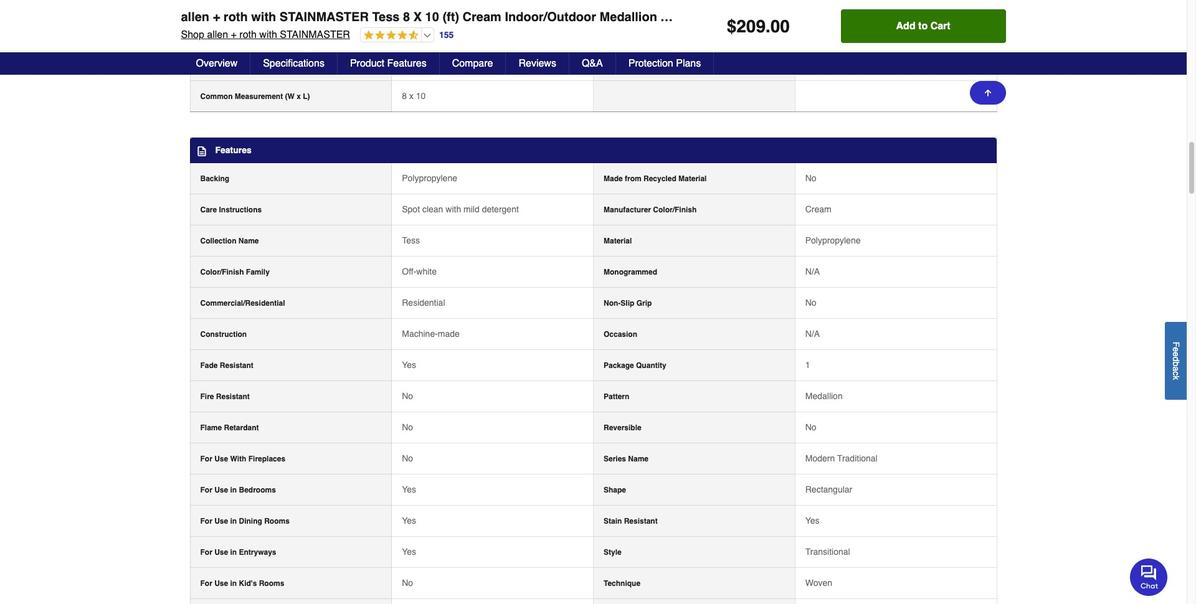 Task type: vqa. For each thing, say whether or not it's contained in the screenshot.
Boilers link
no



Task type: describe. For each thing, give the bounding box(es) containing it.
for for woven
[[200, 580, 212, 588]]

specifications
[[263, 58, 324, 69]]

transitional
[[805, 547, 850, 557]]

construction
[[200, 330, 247, 339]]

clean
[[422, 205, 443, 215]]

0 vertical spatial allen
[[181, 10, 209, 24]]

1
[[805, 360, 810, 370]]

1 vertical spatial 8
[[402, 91, 407, 101]]

protection
[[628, 58, 673, 69]]

grip
[[636, 299, 652, 308]]

specifications button
[[251, 52, 338, 75]]

0 horizontal spatial tess
[[372, 10, 400, 24]]

for use with fireplaces
[[200, 455, 285, 464]]

n/a for off-white
[[805, 267, 820, 277]]

0 vertical spatial with
[[251, 10, 276, 24]]

1 vertical spatial polypropylene
[[805, 236, 861, 246]]

actual for 10.16
[[200, 30, 223, 39]]

1 vertical spatial 10
[[416, 91, 426, 101]]

series name
[[604, 455, 648, 464]]

a
[[1171, 366, 1181, 371]]

manufacturer
[[604, 206, 651, 215]]

slip
[[621, 299, 634, 308]]

in for rectangular
[[230, 486, 237, 495]]

fire resistant
[[200, 393, 250, 401]]

technique
[[604, 580, 640, 588]]

care
[[200, 206, 217, 215]]

shop allen + roth with stainmaster
[[181, 29, 350, 40]]

protection plans button
[[616, 52, 714, 75]]

1 vertical spatial roth
[[239, 29, 257, 40]]

0 horizontal spatial color/finish
[[200, 268, 244, 277]]

measurement
[[235, 92, 283, 101]]

c
[[1171, 371, 1181, 375]]

in for woven
[[230, 580, 237, 588]]

non-
[[604, 299, 621, 308]]

rooms for no
[[259, 580, 284, 588]]

x
[[413, 10, 422, 24]]

style
[[604, 548, 621, 557]]

product
[[350, 58, 384, 69]]

add
[[896, 21, 915, 32]]

use for woven
[[214, 580, 228, 588]]

1 horizontal spatial color/finish
[[653, 206, 697, 215]]

quantity
[[636, 362, 666, 370]]

modern
[[805, 454, 835, 464]]

color/finish family
[[200, 268, 270, 277]]

off-white
[[402, 267, 437, 277]]

overview
[[196, 58, 237, 69]]

for for yes
[[200, 517, 212, 526]]

features inside button
[[387, 58, 426, 69]]

white
[[416, 267, 437, 277]]

occasion
[[604, 330, 637, 339]]

fireplaces
[[248, 455, 285, 464]]

155
[[439, 30, 454, 40]]

entryways
[[239, 548, 276, 557]]

use for modern traditional
[[214, 455, 228, 464]]

traditional
[[837, 454, 878, 464]]

use for yes
[[214, 517, 228, 526]]

2 e from the top
[[1171, 352, 1181, 357]]

family
[[246, 268, 270, 277]]

0 vertical spatial roth
[[224, 10, 248, 24]]

7.83
[[402, 60, 419, 70]]

yes for 1
[[402, 360, 416, 370]]

from
[[625, 175, 641, 183]]

for for rectangular
[[200, 486, 212, 495]]

package
[[604, 362, 634, 370]]

cart
[[930, 21, 950, 32]]

reversible
[[604, 424, 641, 433]]

non-slip grip
[[604, 299, 652, 308]]

b
[[1171, 361, 1181, 366]]

fade resistant
[[200, 362, 253, 370]]

0 horizontal spatial polypropylene
[[402, 173, 457, 183]]

weight (lbs.)
[[604, 61, 648, 70]]

product features
[[350, 58, 426, 69]]

bedrooms
[[239, 486, 276, 495]]

to
[[918, 21, 928, 32]]

8-
[[805, 29, 813, 39]]

weight
[[604, 61, 628, 70]]

1 horizontal spatial x
[[409, 91, 414, 101]]

stain resistant
[[604, 517, 658, 526]]

fire
[[200, 393, 214, 401]]

instructions
[[219, 206, 262, 215]]

spot
[[402, 205, 420, 215]]

kid's
[[239, 580, 257, 588]]

resistant for no
[[216, 393, 250, 401]]

allen + roth with stainmaster tess 8 x 10 (ft) cream indoor/outdoor medallion area rug
[[181, 10, 715, 24]]

8 x 10
[[402, 91, 426, 101]]

detergent
[[482, 205, 519, 215]]

(feet) for 10.16
[[252, 30, 273, 39]]

modern traditional
[[805, 454, 878, 464]]

actual width (feet)
[[200, 61, 268, 70]]

2 horizontal spatial x
[[820, 29, 825, 39]]

plans
[[676, 58, 701, 69]]

made from recycled material
[[604, 175, 707, 183]]

for use in bedrooms
[[200, 486, 276, 495]]

shape
[[604, 486, 626, 495]]

off-
[[402, 267, 416, 277]]

pattern
[[604, 393, 629, 401]]

for for transitional
[[200, 548, 212, 557]]

machine-made
[[402, 329, 460, 339]]

1 vertical spatial tess
[[402, 236, 420, 246]]

collection name
[[200, 237, 259, 246]]

for use in kid's rooms
[[200, 580, 284, 588]]



Task type: locate. For each thing, give the bounding box(es) containing it.
name for collection name
[[238, 237, 259, 246]]

+ up actual length (feet)
[[213, 10, 220, 24]]

10 right x
[[425, 10, 439, 24]]

with right length
[[259, 29, 277, 40]]

material
[[678, 175, 707, 183], [604, 237, 632, 246]]

x down "7.83"
[[409, 91, 414, 101]]

2 vertical spatial resistant
[[624, 517, 658, 526]]

4.6 stars image
[[361, 30, 419, 42]]

rug
[[691, 10, 715, 24]]

add to cart
[[896, 21, 950, 32]]

0 horizontal spatial material
[[604, 237, 632, 246]]

2 actual from the top
[[200, 61, 223, 70]]

1 actual from the top
[[200, 30, 223, 39]]

1 vertical spatial cream
[[805, 205, 831, 215]]

recycled
[[643, 175, 676, 183]]

0 vertical spatial material
[[678, 175, 707, 183]]

1 for from the top
[[200, 455, 212, 464]]

(feet) for 7.83
[[248, 61, 268, 70]]

commercial/residential
[[200, 299, 285, 308]]

1 in from the top
[[230, 486, 237, 495]]

add to cart button
[[841, 9, 1006, 43]]

woven
[[805, 578, 832, 588]]

1 horizontal spatial tess
[[402, 236, 420, 246]]

polypropylene
[[402, 173, 457, 183], [805, 236, 861, 246]]

+ up actual width (feet) on the left top
[[231, 29, 237, 40]]

1 horizontal spatial material
[[678, 175, 707, 183]]

features down 10.16
[[387, 58, 426, 69]]

monogrammed
[[604, 268, 657, 277]]

use left kid's
[[214, 580, 228, 588]]

0 vertical spatial polypropylene
[[402, 173, 457, 183]]

stainmaster
[[280, 10, 369, 24], [280, 29, 350, 40]]

made
[[604, 175, 623, 183]]

features right notes icon
[[215, 145, 252, 155]]

ft
[[813, 29, 818, 39], [840, 29, 845, 39]]

1 vertical spatial color/finish
[[200, 268, 244, 277]]

0 horizontal spatial ft
[[813, 29, 818, 39]]

rooms right the 'dining' at the left bottom
[[264, 517, 290, 526]]

for down 'for use with fireplaces'
[[200, 486, 212, 495]]

for use in dining rooms
[[200, 517, 290, 526]]

3 for from the top
[[200, 517, 212, 526]]

q&a button
[[569, 52, 616, 75]]

e up d
[[1171, 347, 1181, 352]]

with left mild in the left of the page
[[446, 205, 461, 215]]

0 vertical spatial features
[[387, 58, 426, 69]]

reviews
[[519, 58, 556, 69]]

name right collection
[[238, 237, 259, 246]]

protection plans
[[628, 58, 701, 69]]

2 use from the top
[[214, 486, 228, 495]]

0 vertical spatial 10
[[425, 10, 439, 24]]

.
[[766, 16, 770, 36]]

0 vertical spatial +
[[213, 10, 220, 24]]

tess
[[372, 10, 400, 24], [402, 236, 420, 246]]

0 horizontal spatial cream
[[463, 10, 501, 24]]

0 vertical spatial rooms
[[264, 517, 290, 526]]

+
[[213, 10, 220, 24], [231, 29, 237, 40]]

f
[[1171, 342, 1181, 347]]

(feet) right length
[[252, 30, 273, 39]]

1 horizontal spatial polypropylene
[[805, 236, 861, 246]]

1 vertical spatial material
[[604, 237, 632, 246]]

in left the entryways
[[230, 548, 237, 557]]

overview button
[[183, 52, 251, 75]]

3 in from the top
[[230, 548, 237, 557]]

10 down "7.83"
[[416, 91, 426, 101]]

common measurement (w x l)
[[200, 92, 310, 101]]

yes for yes
[[402, 516, 416, 526]]

4 in from the top
[[230, 580, 237, 588]]

product features button
[[338, 52, 440, 75]]

use left the bedrooms
[[214, 486, 228, 495]]

made
[[438, 329, 460, 339]]

common
[[200, 92, 233, 101]]

tess down spot
[[402, 236, 420, 246]]

residential
[[402, 298, 445, 308]]

machine-
[[402, 329, 438, 339]]

1 horizontal spatial +
[[231, 29, 237, 40]]

actual length (feet)
[[200, 30, 273, 39]]

2 ft from the left
[[840, 29, 845, 39]]

2 n/a from the top
[[805, 329, 820, 339]]

k
[[1171, 375, 1181, 380]]

flame retardant
[[200, 424, 259, 433]]

in left kid's
[[230, 580, 237, 588]]

1 vertical spatial n/a
[[805, 329, 820, 339]]

n/a
[[805, 267, 820, 277], [805, 329, 820, 339]]

color/finish down recycled
[[653, 206, 697, 215]]

shop
[[181, 29, 204, 40]]

1 vertical spatial actual
[[200, 61, 223, 70]]

1 horizontal spatial features
[[387, 58, 426, 69]]

color/finish down collection
[[200, 268, 244, 277]]

actual left length
[[200, 30, 223, 39]]

rectangular
[[805, 485, 852, 495]]

mild
[[464, 205, 480, 215]]

(ft)
[[443, 10, 459, 24]]

10.16
[[402, 29, 424, 39]]

stain
[[604, 517, 622, 526]]

material right recycled
[[678, 175, 707, 183]]

for for modern traditional
[[200, 455, 212, 464]]

4 use from the top
[[214, 548, 228, 557]]

no
[[805, 173, 816, 183], [805, 298, 816, 308], [402, 391, 413, 401], [402, 423, 413, 433], [805, 423, 816, 433], [402, 454, 413, 464], [402, 578, 413, 588]]

for down flame
[[200, 455, 212, 464]]

0 vertical spatial stainmaster
[[280, 10, 369, 24]]

resistant right "stain"
[[624, 517, 658, 526]]

1 e from the top
[[1171, 347, 1181, 352]]

8
[[403, 10, 410, 24], [402, 91, 407, 101]]

medallion left area
[[600, 10, 657, 24]]

use for transitional
[[214, 548, 228, 557]]

indoor/outdoor
[[505, 10, 596, 24]]

for left kid's
[[200, 580, 212, 588]]

with up the shop allen + roth with stainmaster
[[251, 10, 276, 24]]

0 vertical spatial color/finish
[[653, 206, 697, 215]]

0 horizontal spatial name
[[238, 237, 259, 246]]

1 use from the top
[[214, 455, 228, 464]]

use
[[214, 455, 228, 464], [214, 486, 228, 495], [214, 517, 228, 526], [214, 548, 228, 557], [214, 580, 228, 588]]

1 vertical spatial allen
[[207, 29, 228, 40]]

notes image
[[197, 146, 206, 156]]

8 left x
[[403, 10, 410, 24]]

for left the 'dining' at the left bottom
[[200, 517, 212, 526]]

use left the entryways
[[214, 548, 228, 557]]

e
[[1171, 347, 1181, 352], [1171, 352, 1181, 357]]

in left the bedrooms
[[230, 486, 237, 495]]

series
[[604, 455, 626, 464]]

roth up actual length (feet)
[[224, 10, 248, 24]]

1 horizontal spatial medallion
[[805, 391, 843, 401]]

use left the 'dining' at the left bottom
[[214, 517, 228, 526]]

fade
[[200, 362, 218, 370]]

backing
[[200, 175, 229, 183]]

reviews button
[[506, 52, 569, 75]]

30.1
[[805, 60, 822, 70]]

features
[[387, 58, 426, 69], [215, 145, 252, 155]]

x left l)
[[297, 92, 301, 101]]

1 horizontal spatial cream
[[805, 205, 831, 215]]

0 vertical spatial (feet)
[[252, 30, 273, 39]]

in left the 'dining' at the left bottom
[[230, 517, 237, 526]]

flame
[[200, 424, 222, 433]]

for use in entryways
[[200, 548, 276, 557]]

1 horizontal spatial name
[[628, 455, 648, 464]]

actual left width
[[200, 61, 223, 70]]

0 vertical spatial actual
[[200, 30, 223, 39]]

in for yes
[[230, 517, 237, 526]]

allen right shop
[[207, 29, 228, 40]]

rooms
[[264, 517, 290, 526], [259, 580, 284, 588]]

use left with
[[214, 455, 228, 464]]

arrow up image
[[983, 88, 993, 98]]

spot clean with mild detergent
[[402, 205, 519, 215]]

(w
[[285, 92, 295, 101]]

l)
[[303, 92, 310, 101]]

1 vertical spatial +
[[231, 29, 237, 40]]

1 vertical spatial stainmaster
[[280, 29, 350, 40]]

1 vertical spatial (feet)
[[248, 61, 268, 70]]

cream
[[463, 10, 501, 24], [805, 205, 831, 215]]

resistant right fire
[[216, 393, 250, 401]]

0 vertical spatial cream
[[463, 10, 501, 24]]

actual for 7.83
[[200, 61, 223, 70]]

0 horizontal spatial features
[[215, 145, 252, 155]]

0 horizontal spatial x
[[297, 92, 301, 101]]

1 vertical spatial features
[[215, 145, 252, 155]]

use for rectangular
[[214, 486, 228, 495]]

yes
[[402, 360, 416, 370], [402, 485, 416, 495], [402, 516, 416, 526], [805, 516, 820, 526], [402, 547, 416, 557]]

d
[[1171, 357, 1181, 361]]

0 vertical spatial tess
[[372, 10, 400, 24]]

1 horizontal spatial ft
[[840, 29, 845, 39]]

x left 10-
[[820, 29, 825, 39]]

width
[[225, 61, 246, 70]]

8 down "7.83"
[[402, 91, 407, 101]]

medallion down 1
[[805, 391, 843, 401]]

yes for rectangular
[[402, 485, 416, 495]]

5 use from the top
[[214, 580, 228, 588]]

roth
[[224, 10, 248, 24], [239, 29, 257, 40]]

1 n/a from the top
[[805, 267, 820, 277]]

$ 209 . 00
[[727, 16, 790, 36]]

yes for transitional
[[402, 547, 416, 557]]

1 vertical spatial medallion
[[805, 391, 843, 401]]

in for transitional
[[230, 548, 237, 557]]

for up the "for use in kid's rooms"
[[200, 548, 212, 557]]

00
[[770, 16, 790, 36]]

(lbs.)
[[630, 61, 648, 70]]

4 for from the top
[[200, 548, 212, 557]]

1 ft from the left
[[813, 29, 818, 39]]

allen up shop
[[181, 10, 209, 24]]

1 vertical spatial name
[[628, 455, 648, 464]]

1 vertical spatial rooms
[[259, 580, 284, 588]]

2 for from the top
[[200, 486, 212, 495]]

e up b
[[1171, 352, 1181, 357]]

with
[[230, 455, 246, 464]]

roth up width
[[239, 29, 257, 40]]

1 vertical spatial with
[[259, 29, 277, 40]]

3 use from the top
[[214, 517, 228, 526]]

q&a
[[582, 58, 603, 69]]

0 vertical spatial medallion
[[600, 10, 657, 24]]

ft right 8-
[[840, 29, 845, 39]]

color/finish
[[653, 206, 697, 215], [200, 268, 244, 277]]

0 vertical spatial name
[[238, 237, 259, 246]]

0 horizontal spatial +
[[213, 10, 220, 24]]

(feet) right width
[[248, 61, 268, 70]]

name right series
[[628, 455, 648, 464]]

2 vertical spatial with
[[446, 205, 461, 215]]

material down "manufacturer"
[[604, 237, 632, 246]]

f e e d b a c k
[[1171, 342, 1181, 380]]

ft left 10-
[[813, 29, 818, 39]]

package quantity
[[604, 362, 666, 370]]

2 in from the top
[[230, 517, 237, 526]]

resistant right fade
[[220, 362, 253, 370]]

0 horizontal spatial medallion
[[600, 10, 657, 24]]

area
[[660, 10, 688, 24]]

chat invite button image
[[1130, 558, 1168, 596]]

10
[[425, 10, 439, 24], [416, 91, 426, 101]]

0 vertical spatial n/a
[[805, 267, 820, 277]]

1 vertical spatial resistant
[[216, 393, 250, 401]]

name for series name
[[628, 455, 648, 464]]

tess up 4.6 stars image
[[372, 10, 400, 24]]

dining
[[239, 517, 262, 526]]

collection
[[200, 237, 236, 246]]

0 vertical spatial 8
[[403, 10, 410, 24]]

resistant for yes
[[220, 362, 253, 370]]

n/a for machine-made
[[805, 329, 820, 339]]

rooms for yes
[[264, 517, 290, 526]]

5 for from the top
[[200, 580, 212, 588]]

rooms right kid's
[[259, 580, 284, 588]]

care instructions
[[200, 206, 262, 215]]

0 vertical spatial resistant
[[220, 362, 253, 370]]

(feet)
[[252, 30, 273, 39], [248, 61, 268, 70]]

medallion
[[600, 10, 657, 24], [805, 391, 843, 401]]



